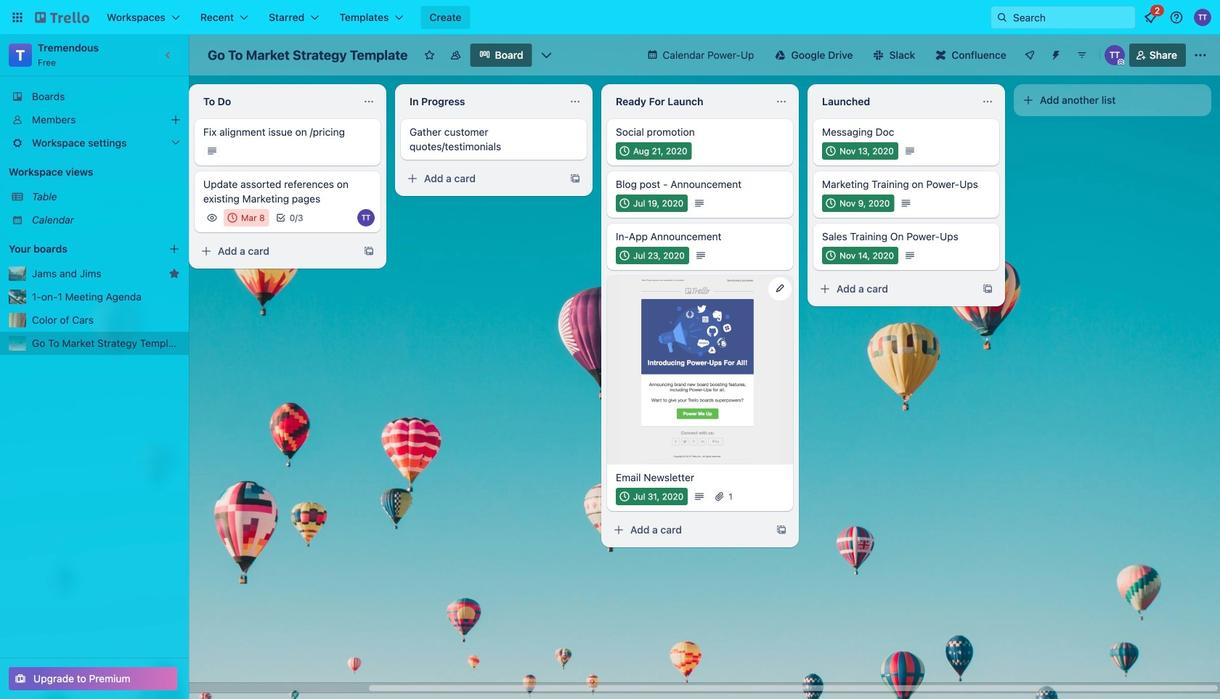 Task type: describe. For each thing, give the bounding box(es) containing it.
2 notifications image
[[1142, 9, 1160, 26]]

google drive icon image
[[776, 50, 786, 60]]

back to home image
[[35, 6, 89, 29]]

0 horizontal spatial terry turtle (terryturtle) image
[[358, 209, 375, 227]]

workspace visible image
[[450, 49, 462, 61]]

star or unstar board image
[[424, 49, 436, 61]]

Board name text field
[[201, 44, 415, 67]]

your boards with 4 items element
[[9, 241, 147, 258]]

search image
[[997, 12, 1009, 23]]

1 vertical spatial create from template… image
[[363, 246, 375, 257]]

2 vertical spatial create from template… image
[[776, 525, 788, 536]]

add board image
[[169, 243, 180, 255]]

Search field
[[1009, 7, 1136, 28]]

automation image
[[1045, 44, 1065, 64]]



Task type: vqa. For each thing, say whether or not it's contained in the screenshot.
Terry Turtle (terryturtle) icon
yes



Task type: locate. For each thing, give the bounding box(es) containing it.
slack icon image
[[874, 50, 884, 60]]

starred icon image
[[169, 268, 180, 280]]

0 vertical spatial create from template… image
[[570, 173, 581, 185]]

primary element
[[0, 0, 1221, 35]]

create from template… image
[[982, 283, 994, 295]]

open information menu image
[[1170, 10, 1184, 25]]

1 horizontal spatial terry turtle (terryturtle) image
[[1105, 45, 1125, 65]]

None text field
[[195, 90, 358, 113], [401, 90, 564, 113], [814, 90, 977, 113], [195, 90, 358, 113], [401, 90, 564, 113], [814, 90, 977, 113]]

0 vertical spatial terry turtle (terryturtle) image
[[1195, 9, 1212, 26]]

2 horizontal spatial terry turtle (terryturtle) image
[[1195, 9, 1212, 26]]

None text field
[[607, 90, 770, 113]]

0 horizontal spatial create from template… image
[[363, 246, 375, 257]]

None checkbox
[[823, 195, 895, 212], [224, 209, 269, 227], [616, 247, 689, 264], [616, 488, 688, 506], [823, 195, 895, 212], [224, 209, 269, 227], [616, 247, 689, 264], [616, 488, 688, 506]]

power ups image
[[1024, 49, 1036, 61]]

edit card image
[[775, 283, 786, 294]]

2 vertical spatial terry turtle (terryturtle) image
[[358, 209, 375, 227]]

workspace navigation collapse icon image
[[158, 45, 179, 65]]

this member is an admin of this board. image
[[1118, 59, 1125, 65]]

2 horizontal spatial create from template… image
[[776, 525, 788, 536]]

show menu image
[[1194, 48, 1208, 62]]

1 horizontal spatial create from template… image
[[570, 173, 581, 185]]

confluence icon image
[[936, 50, 946, 60]]

customize views image
[[540, 48, 554, 62]]

1 vertical spatial terry turtle (terryturtle) image
[[1105, 45, 1125, 65]]

None checkbox
[[616, 142, 692, 160], [823, 142, 899, 160], [616, 195, 688, 212], [823, 247, 899, 264], [616, 142, 692, 160], [823, 142, 899, 160], [616, 195, 688, 212], [823, 247, 899, 264]]

create from template… image
[[570, 173, 581, 185], [363, 246, 375, 257], [776, 525, 788, 536]]

terry turtle (terryturtle) image
[[1195, 9, 1212, 26], [1105, 45, 1125, 65], [358, 209, 375, 227]]



